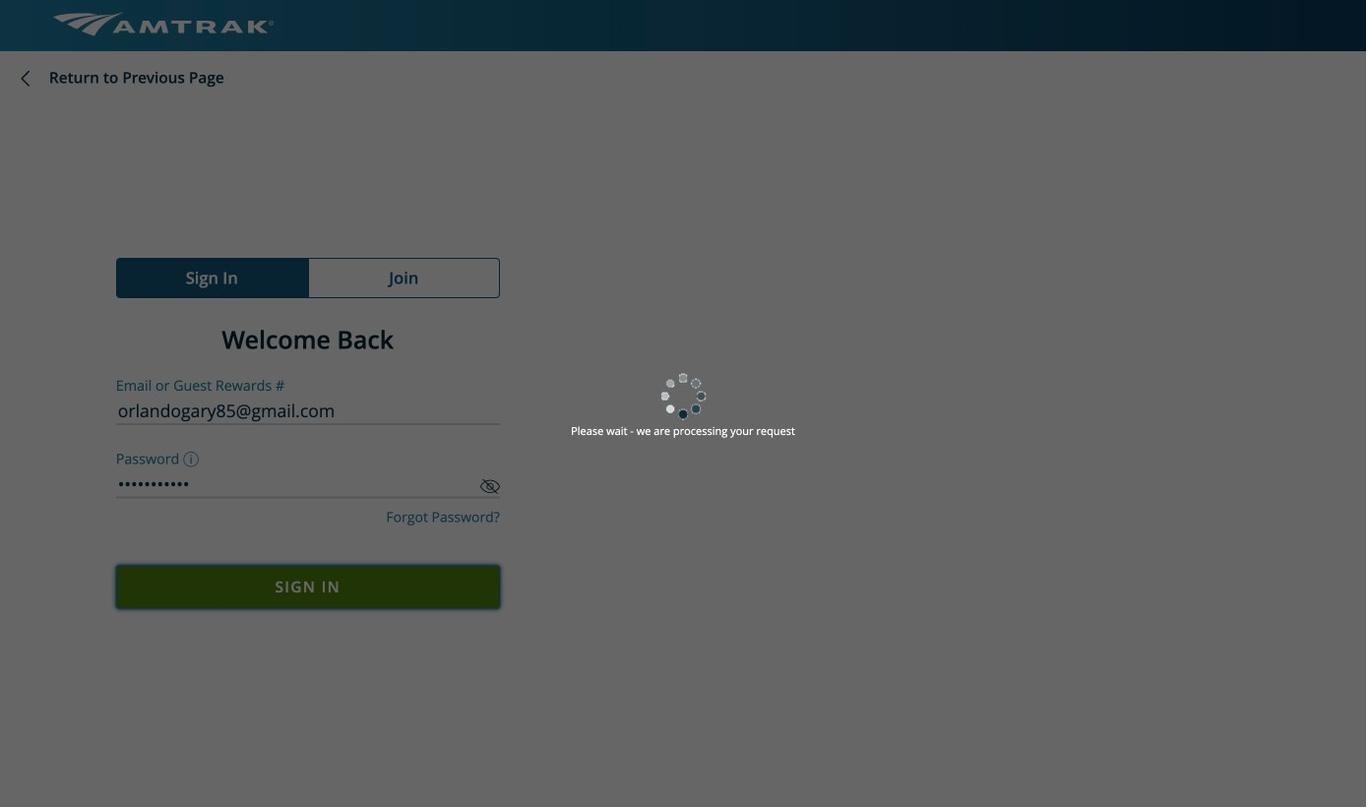 Task type: locate. For each thing, give the bounding box(es) containing it.
banner
[[0, 0, 1366, 51]]

please wait image
[[656, 370, 710, 423]]



Task type: describe. For each thing, give the bounding box(es) containing it.
amtrak image
[[53, 12, 274, 36]]

please wait - we are processing your request element
[[571, 425, 795, 437]]

return to previous page element
[[18, 69, 224, 86]]

Email or Guest Rewards # text field
[[116, 397, 500, 425]]

Password password field
[[116, 471, 500, 499]]



Task type: vqa. For each thing, say whether or not it's contained in the screenshot.
Please Wait image
yes



